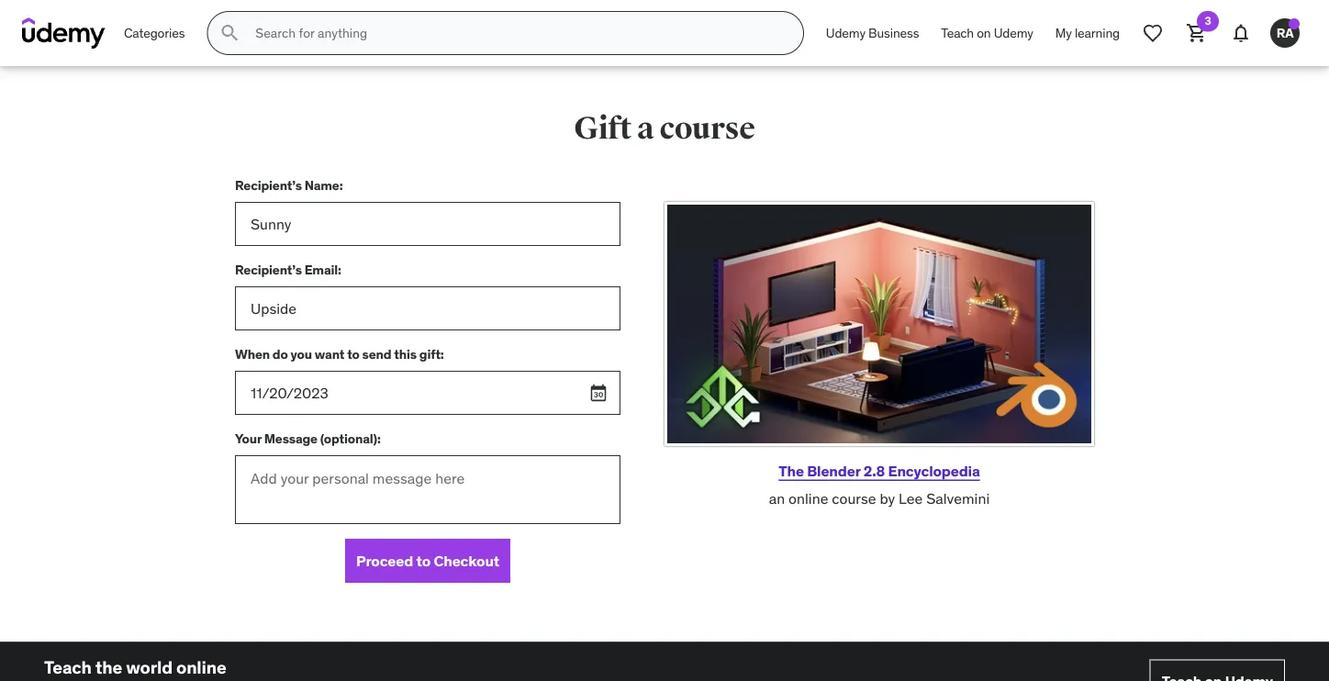 Task type: locate. For each thing, give the bounding box(es) containing it.
categories
[[124, 25, 185, 41]]

teach left on
[[941, 25, 974, 41]]

an
[[769, 489, 785, 508]]

by
[[880, 489, 895, 508]]

name:
[[305, 177, 343, 193]]

0 vertical spatial teach
[[941, 25, 974, 41]]

udemy business link
[[815, 11, 930, 55]]

3 link
[[1175, 11, 1219, 55]]

to
[[347, 346, 360, 362], [416, 551, 431, 570]]

1 horizontal spatial online
[[789, 489, 828, 508]]

your
[[235, 430, 262, 447]]

0 horizontal spatial to
[[347, 346, 360, 362]]

2 udemy from the left
[[994, 25, 1034, 41]]

recipient's email:
[[235, 261, 341, 278]]

1 horizontal spatial course
[[832, 489, 876, 508]]

recipient's left email:
[[235, 261, 302, 278]]

0 vertical spatial recipient's
[[235, 177, 302, 193]]

1 vertical spatial online
[[176, 656, 226, 678]]

ra
[[1277, 24, 1294, 41]]

wishlist image
[[1142, 22, 1164, 44]]

0 vertical spatial online
[[789, 489, 828, 508]]

udemy left business
[[826, 25, 866, 41]]

learning
[[1075, 25, 1120, 41]]

your message (optional):
[[235, 430, 381, 447]]

udemy right on
[[994, 25, 1034, 41]]

1 vertical spatial teach
[[44, 656, 92, 678]]

recipient's
[[235, 177, 302, 193], [235, 261, 302, 278]]

to right proceed
[[416, 551, 431, 570]]

0 horizontal spatial teach
[[44, 656, 92, 678]]

1 horizontal spatial to
[[416, 551, 431, 570]]

online inside the blender 2.8 encyclopedia an online course by lee salvemini
[[789, 489, 828, 508]]

my learning link
[[1045, 11, 1131, 55]]

2 recipient's from the top
[[235, 261, 302, 278]]

course
[[660, 109, 755, 147], [832, 489, 876, 508]]

online
[[789, 489, 828, 508], [176, 656, 226, 678]]

1 recipient's from the top
[[235, 177, 302, 193]]

teach
[[941, 25, 974, 41], [44, 656, 92, 678]]

do
[[273, 346, 288, 362]]

course left by
[[832, 489, 876, 508]]

a
[[637, 109, 654, 147]]

1 horizontal spatial teach
[[941, 25, 974, 41]]

Search for anything text field
[[252, 17, 781, 49]]

0 horizontal spatial udemy
[[826, 25, 866, 41]]

course right a
[[660, 109, 755, 147]]

proceed
[[356, 551, 413, 570]]

0 horizontal spatial course
[[660, 109, 755, 147]]

proceed to checkout
[[356, 551, 499, 570]]

1 vertical spatial course
[[832, 489, 876, 508]]

online right "an"
[[789, 489, 828, 508]]

1 vertical spatial to
[[416, 551, 431, 570]]

When do you want to send this gift: text field
[[235, 371, 621, 415]]

(optional):
[[320, 430, 381, 447]]

Recipient's Email: email field
[[235, 286, 621, 331]]

1 vertical spatial recipient's
[[235, 261, 302, 278]]

you
[[291, 346, 312, 362]]

udemy
[[826, 25, 866, 41], [994, 25, 1034, 41]]

this
[[394, 346, 417, 362]]

categories button
[[113, 11, 196, 55]]

when do you want to send this gift:
[[235, 346, 444, 362]]

my learning
[[1056, 25, 1120, 41]]

0 vertical spatial course
[[660, 109, 755, 147]]

to left send
[[347, 346, 360, 362]]

2.8
[[864, 461, 885, 480]]

teach left the
[[44, 656, 92, 678]]

recipient's left the "name:"
[[235, 177, 302, 193]]

course inside the blender 2.8 encyclopedia an online course by lee salvemini
[[832, 489, 876, 508]]

blender
[[807, 461, 861, 480]]

checkout
[[434, 551, 499, 570]]

online right "world"
[[176, 656, 226, 678]]

1 horizontal spatial udemy
[[994, 25, 1034, 41]]

send
[[362, 346, 391, 362]]

3
[[1205, 14, 1211, 28]]



Task type: vqa. For each thing, say whether or not it's contained in the screenshot.
Affiliate
no



Task type: describe. For each thing, give the bounding box(es) containing it.
udemy business
[[826, 25, 919, 41]]

the
[[779, 461, 804, 480]]

encyclopedia
[[888, 461, 980, 480]]

lee
[[899, 489, 923, 508]]

when
[[235, 346, 270, 362]]

proceed to checkout button
[[345, 539, 510, 583]]

ra link
[[1263, 11, 1307, 55]]

udemy image
[[22, 17, 106, 49]]

salvemini
[[927, 489, 990, 508]]

the
[[95, 656, 122, 678]]

teach the world online
[[44, 656, 226, 678]]

on
[[977, 25, 991, 41]]

notifications image
[[1230, 22, 1252, 44]]

you have alerts image
[[1289, 18, 1300, 29]]

the blender 2.8 encyclopedia an online course by lee salvemini
[[769, 461, 990, 508]]

recipient's for recipient's email:
[[235, 261, 302, 278]]

gift a course
[[574, 109, 755, 147]]

world
[[126, 656, 173, 678]]

shopping cart with 3 items image
[[1186, 22, 1208, 44]]

the blender 2.8 encyclopedia link
[[779, 461, 980, 480]]

business
[[869, 25, 919, 41]]

teach on udemy link
[[930, 11, 1045, 55]]

teach for teach on udemy
[[941, 25, 974, 41]]

to inside button
[[416, 551, 431, 570]]

0 horizontal spatial online
[[176, 656, 226, 678]]

recipient's name:
[[235, 177, 343, 193]]

Recipient's Name: text field
[[235, 202, 621, 246]]

1 udemy from the left
[[826, 25, 866, 41]]

want
[[315, 346, 344, 362]]

gift
[[574, 109, 632, 147]]

message
[[264, 430, 318, 447]]

gift:
[[419, 346, 444, 362]]

my
[[1056, 25, 1072, 41]]

teach for teach the world online
[[44, 656, 92, 678]]

teach on udemy
[[941, 25, 1034, 41]]

submit search image
[[219, 22, 241, 44]]

recipient's for recipient's name:
[[235, 177, 302, 193]]

Your Message (optional): text field
[[235, 455, 621, 524]]

0 vertical spatial to
[[347, 346, 360, 362]]

email:
[[305, 261, 341, 278]]



